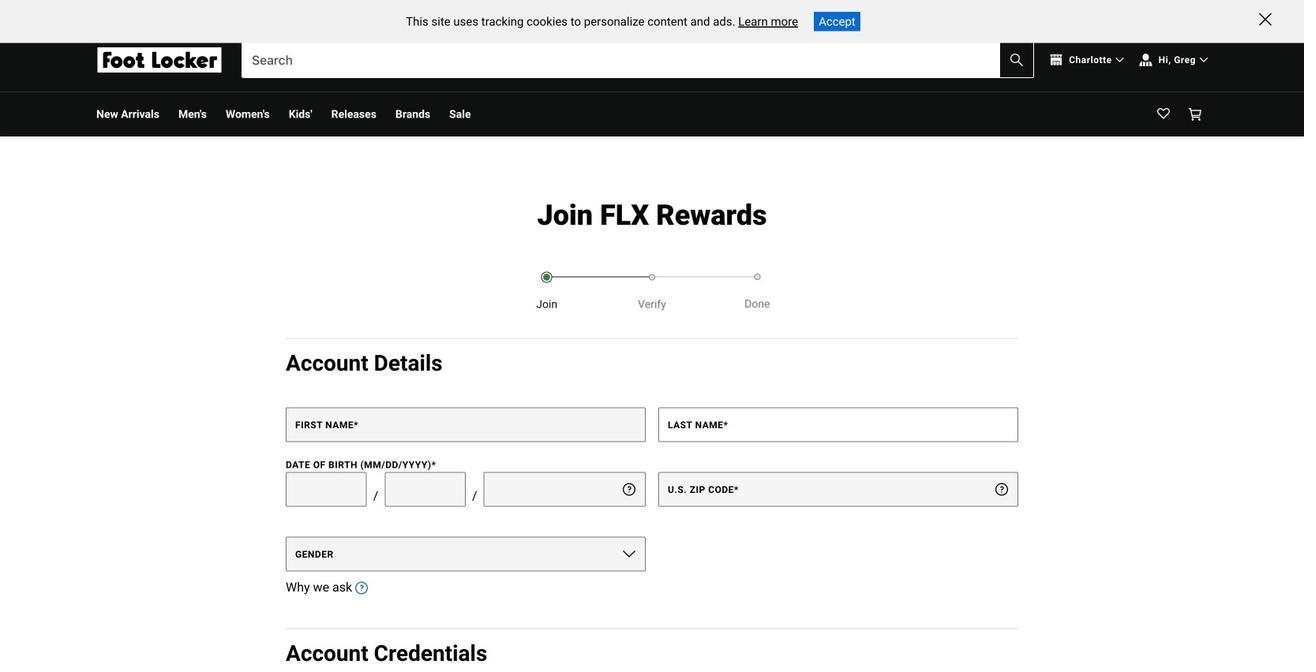 Task type: vqa. For each thing, say whether or not it's contained in the screenshot.
nike air max system - men's black/white/gray icon
no



Task type: locate. For each thing, give the bounding box(es) containing it.
None text field
[[286, 408, 646, 442], [385, 472, 466, 507], [658, 472, 1018, 507], [286, 408, 646, 442], [385, 472, 466, 507], [658, 472, 1018, 507]]

close image
[[1259, 13, 1272, 26]]

0 horizontal spatial more information image
[[355, 582, 368, 595]]

1 vertical spatial more information image
[[355, 582, 368, 595]]

0 horizontal spatial inactive image
[[649, 274, 655, 281]]

active image
[[541, 272, 552, 283]]

0 vertical spatial more information image
[[623, 483, 636, 496]]

1 horizontal spatial required element
[[724, 420, 728, 431]]

1 horizontal spatial more information image
[[623, 483, 636, 496]]

1 inactive image from the left
[[754, 274, 761, 280]]

required element
[[354, 420, 358, 431], [724, 420, 728, 431], [734, 485, 739, 496]]

None search field
[[242, 42, 1034, 78]]

inactive image
[[754, 274, 761, 280], [649, 274, 655, 281]]

0 horizontal spatial required element
[[354, 420, 358, 431]]

None text field
[[658, 408, 1018, 442], [286, 472, 367, 507], [484, 472, 646, 507], [658, 408, 1018, 442], [286, 472, 367, 507], [484, 472, 646, 507]]

1 horizontal spatial inactive image
[[754, 274, 761, 280]]

more information image
[[623, 483, 636, 496], [355, 582, 368, 595]]

my favorites image
[[1157, 108, 1170, 121]]

toolbar
[[96, 92, 874, 137]]



Task type: describe. For each thing, give the bounding box(es) containing it.
2 inactive image from the left
[[649, 274, 655, 281]]

search submit image
[[1011, 54, 1023, 66]]

greg, account actions image
[[1200, 56, 1208, 64]]

primary element
[[84, 92, 1220, 137]]

foot locker logo links to the home page image
[[96, 47, 223, 73]]

cart: 0 items image
[[1189, 108, 1202, 121]]

2 horizontal spatial required element
[[734, 485, 739, 496]]

more information about up to 40% off | shop sale promotion image
[[721, 8, 733, 20]]

cookie banner region
[[0, 0, 1304, 43]]

more information image
[[996, 483, 1008, 496]]

Search search field
[[242, 43, 1034, 77]]



